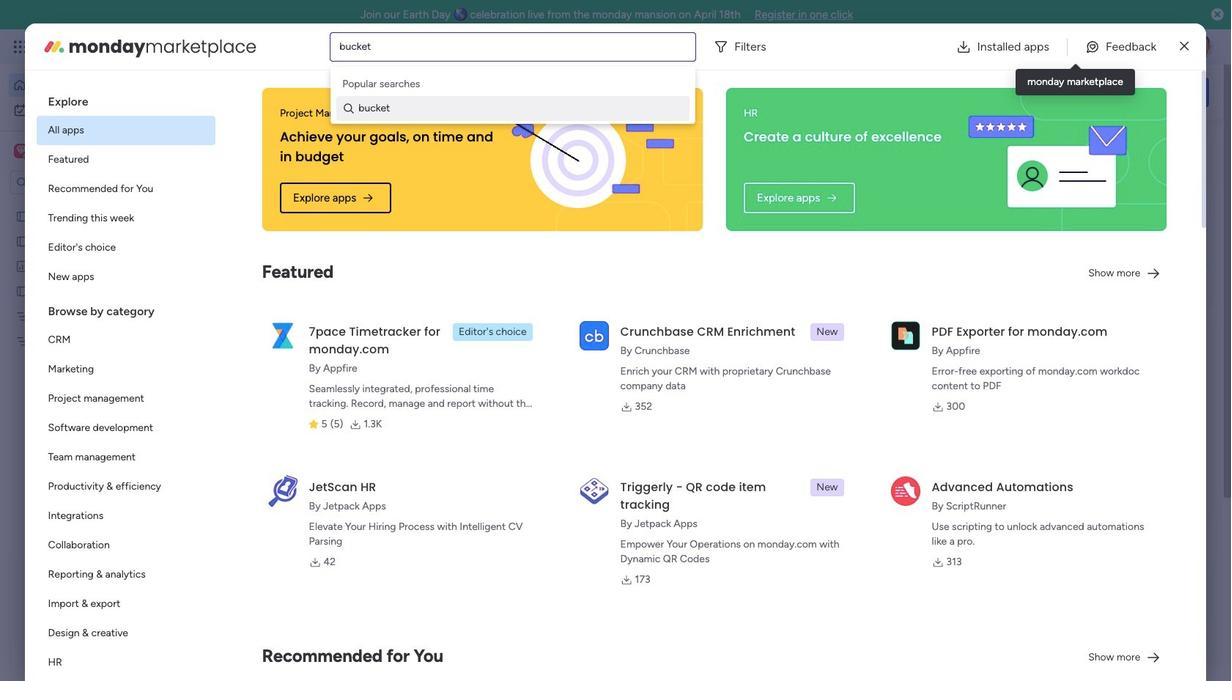 Task type: locate. For each thing, give the bounding box(es) containing it.
banner logo image
[[495, 88, 685, 231], [959, 88, 1150, 231]]

public board image down public dashboard icon
[[15, 284, 29, 298]]

1 vertical spatial heading
[[36, 292, 215, 325]]

1 vertical spatial public board image
[[15, 284, 29, 298]]

0 horizontal spatial banner logo image
[[495, 88, 685, 231]]

1 vertical spatial terry turtle image
[[261, 632, 290, 661]]

component image
[[485, 320, 498, 333], [724, 320, 737, 333]]

0 horizontal spatial terry turtle image
[[261, 632, 290, 661]]

heading
[[36, 82, 215, 116], [36, 292, 215, 325]]

public board image
[[15, 234, 29, 248], [15, 284, 29, 298]]

terry turtle image
[[1190, 35, 1214, 59], [261, 632, 290, 661]]

1 banner logo image from the left
[[495, 88, 685, 231]]

public board image
[[15, 209, 29, 223]]

2 public board image from the top
[[15, 284, 29, 298]]

0 vertical spatial public board image
[[15, 234, 29, 248]]

circle o image
[[1012, 204, 1021, 215]]

0 vertical spatial terry turtle image
[[1190, 35, 1214, 59]]

list box
[[36, 82, 215, 681], [0, 200, 187, 551]]

1 horizontal spatial terry turtle image
[[1190, 35, 1214, 59]]

notifications image
[[971, 40, 986, 54]]

app logo image
[[268, 321, 297, 350], [580, 321, 609, 350], [891, 321, 920, 350], [268, 475, 297, 507], [580, 476, 609, 506], [891, 476, 920, 506]]

2 check circle image from the top
[[1012, 186, 1021, 197]]

0 horizontal spatial component image
[[485, 320, 498, 333]]

1 horizontal spatial banner logo image
[[959, 88, 1150, 231]]

1 vertical spatial check circle image
[[1012, 186, 1021, 197]]

Dropdown input text field
[[340, 40, 373, 53]]

monday marketplace image
[[42, 35, 66, 58]]

monday marketplace image
[[1068, 40, 1083, 54]]

check circle image
[[1012, 167, 1021, 178], [1012, 186, 1021, 197]]

circle o image
[[1012, 223, 1021, 234]]

public dashboard image
[[15, 259, 29, 273]]

v2 user feedback image
[[1002, 84, 1013, 100]]

workspace image
[[16, 143, 26, 159]]

1 component image from the left
[[485, 320, 498, 333]]

2 image
[[1015, 30, 1028, 47]]

getting started element
[[990, 564, 1210, 622]]

0 vertical spatial heading
[[36, 82, 215, 116]]

public board image up public dashboard icon
[[15, 234, 29, 248]]

0 vertical spatial check circle image
[[1012, 167, 1021, 178]]

1 horizontal spatial component image
[[724, 320, 737, 333]]

option
[[9, 73, 178, 97], [9, 98, 178, 122], [36, 116, 215, 145], [36, 145, 215, 174], [36, 174, 215, 204], [0, 203, 187, 206], [36, 204, 215, 233], [36, 233, 215, 262], [36, 262, 215, 292], [36, 325, 215, 355], [36, 355, 215, 384], [36, 384, 215, 413], [36, 413, 215, 443], [36, 443, 215, 472], [36, 472, 215, 501], [36, 501, 215, 531], [36, 531, 215, 560], [36, 560, 215, 589], [36, 589, 215, 619], [36, 619, 215, 648], [36, 648, 215, 677]]

select product image
[[13, 40, 28, 54]]

1 public board image from the top
[[15, 234, 29, 248]]



Task type: vqa. For each thing, say whether or not it's contained in the screenshot.
v2 like 'Icon' associated with v2 seen icon to the left
no



Task type: describe. For each thing, give the bounding box(es) containing it.
1 heading from the top
[[36, 82, 215, 116]]

quick search results list box
[[227, 166, 954, 540]]

Search in workspace field
[[31, 174, 122, 191]]

help image
[[1136, 40, 1151, 54]]

2 heading from the top
[[36, 292, 215, 325]]

templates image image
[[1003, 324, 1196, 425]]

dapulse x slim image
[[1180, 38, 1189, 55]]

search everything image
[[1104, 40, 1119, 54]]

update feed image
[[1004, 40, 1018, 54]]

2 banner logo image from the left
[[959, 88, 1150, 231]]

see plans image
[[243, 39, 256, 55]]

2 component image from the left
[[724, 320, 737, 333]]

v2 bolt switch image
[[1116, 84, 1124, 100]]

dapulse x slim image
[[1188, 136, 1205, 153]]

workspace image
[[14, 143, 29, 159]]

workspace selection element
[[14, 142, 122, 161]]

1 check circle image from the top
[[1012, 167, 1021, 178]]



